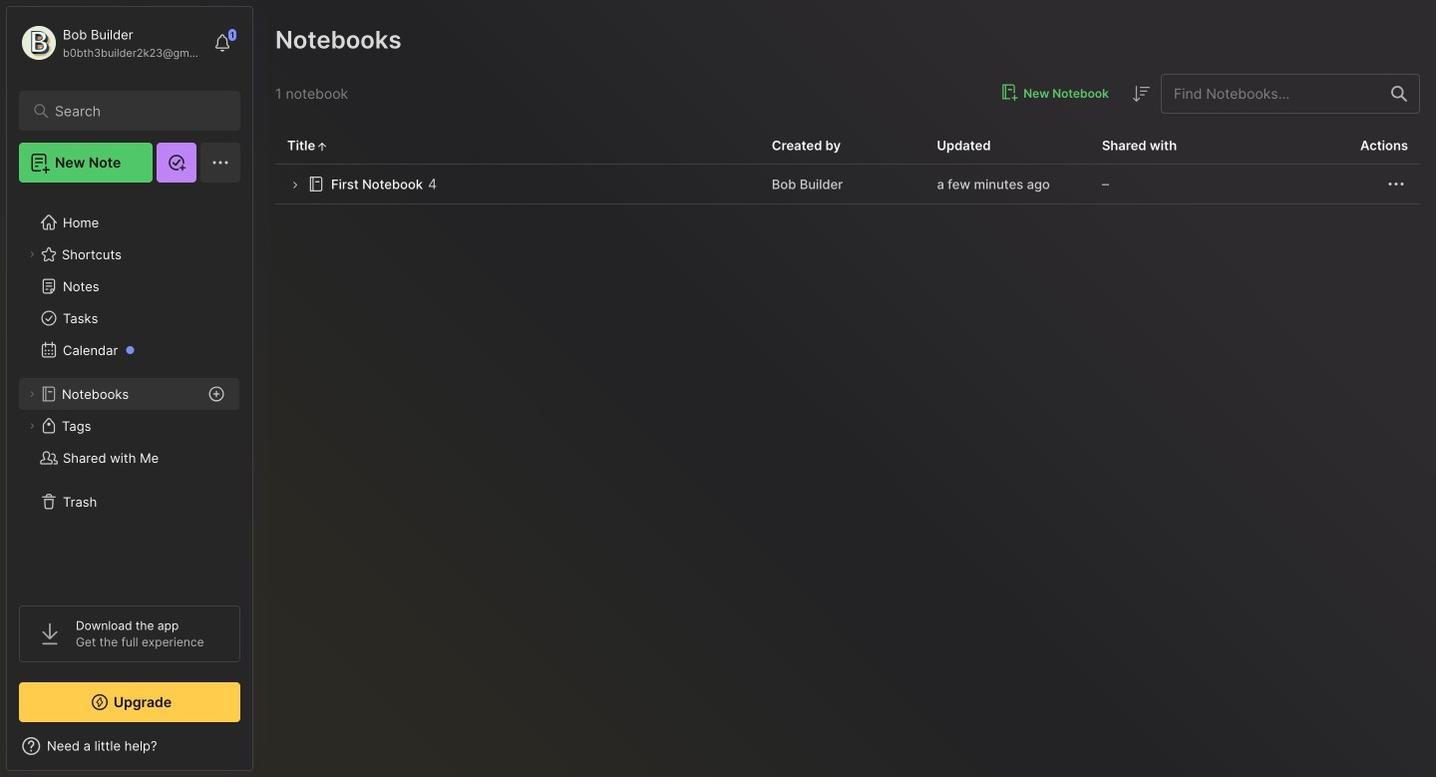 Task type: describe. For each thing, give the bounding box(es) containing it.
arrow image
[[287, 178, 302, 193]]

Account field
[[19, 23, 204, 63]]

click to collapse image
[[252, 740, 267, 764]]

sort options image
[[1130, 82, 1154, 106]]

Sort field
[[1130, 82, 1154, 106]]

more actions image
[[1385, 172, 1409, 196]]

Find Notebooks… text field
[[1163, 77, 1380, 110]]

none search field inside main element
[[55, 99, 214, 123]]

main element
[[0, 0, 259, 777]]

expand tags image
[[26, 420, 38, 432]]



Task type: vqa. For each thing, say whether or not it's contained in the screenshot.
the "More actions" "icon"
yes



Task type: locate. For each thing, give the bounding box(es) containing it.
row
[[275, 165, 1421, 205]]

tree inside main element
[[7, 195, 252, 588]]

WHAT'S NEW field
[[7, 730, 252, 762]]

tree
[[7, 195, 252, 588]]

expand notebooks image
[[26, 388, 38, 400]]

Search text field
[[55, 102, 214, 121]]

More actions field
[[1385, 172, 1409, 196]]

None search field
[[55, 99, 214, 123]]



